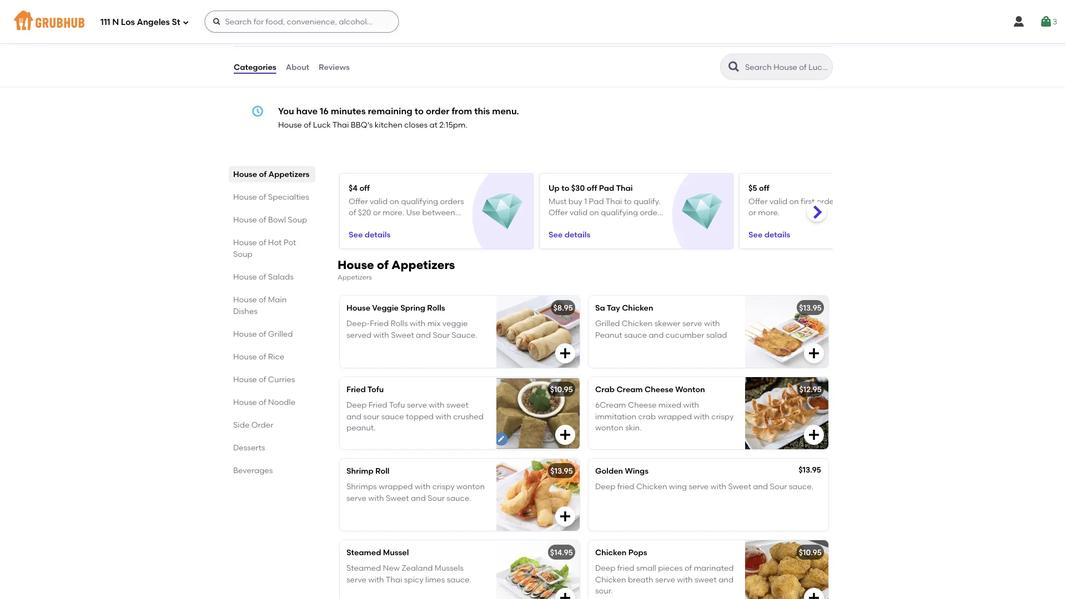 Task type: locate. For each thing, give the bounding box(es) containing it.
1 horizontal spatial qualifying
[[601, 208, 638, 217]]

deep inside deep fried tofu serve with sweet and sour sauce topped with crushed peanut.
[[347, 401, 367, 410]]

promo image
[[482, 191, 523, 232], [682, 191, 723, 232]]

more. for qualifying
[[383, 208, 404, 217]]

1 horizontal spatial see details button
[[549, 224, 591, 244]]

more. up the see details on the top
[[758, 208, 780, 217]]

0 vertical spatial deep
[[347, 401, 367, 410]]

$13.95
[[799, 303, 822, 313], [799, 466, 822, 475], [551, 467, 573, 476]]

up left off.
[[604, 219, 615, 228]]

1 vertical spatial sweet
[[728, 483, 752, 492]]

1 vertical spatial appetizers
[[392, 258, 455, 272]]

1 horizontal spatial or
[[571, 219, 578, 228]]

valid down buy on the right
[[570, 208, 588, 217]]

1 vertical spatial crispy
[[433, 483, 455, 492]]

appetizers up specialties
[[269, 170, 310, 179]]

qualifying up use
[[401, 196, 438, 206]]

Search House of Luck Thai BBQ search field
[[744, 62, 829, 73]]

svg image for grilled chicken skewer serve with peanut sauce and cucumber salad
[[808, 347, 821, 360]]

house up 'house of specialties'
[[233, 170, 257, 179]]

0 vertical spatial crispy
[[712, 412, 734, 422]]

cheese up mixed
[[645, 385, 674, 395]]

0 vertical spatial qualifying
[[401, 196, 438, 206]]

see details button down $5
[[749, 224, 791, 244]]

of inside "tab"
[[259, 398, 266, 407]]

offer up $20
[[349, 196, 368, 206]]

of up veggie
[[377, 258, 389, 272]]

1 vertical spatial grilled
[[268, 330, 293, 339]]

details down "$5 off offer valid on first orders of $15 or more."
[[765, 230, 791, 239]]

0 vertical spatial fried
[[370, 319, 389, 329]]

off inside the $4 off offer valid on qualifying orders of $20 or more. use between 11am–2pm. see details
[[360, 183, 370, 192]]

1 horizontal spatial sweet
[[695, 575, 717, 585]]

2 vertical spatial sour
[[428, 494, 445, 503]]

$30
[[571, 183, 585, 192], [626, 219, 640, 228]]

shrimp roll image
[[497, 459, 580, 532]]

1 vertical spatial sour
[[770, 483, 787, 492]]

1 horizontal spatial valid
[[570, 208, 588, 217]]

details down 11am–2pm. on the top
[[365, 230, 391, 239]]

deep inside deep fried small pieces of marinated chicken breath serve with sweet and sour.
[[595, 564, 616, 574]]

house up dishes
[[233, 295, 257, 305]]

chicken pops image
[[745, 541, 829, 600]]

1 horizontal spatial sauce
[[624, 330, 647, 340]]

you
[[278, 106, 294, 116]]

spring
[[401, 303, 425, 313]]

house inside house of bowl soup tab
[[233, 215, 257, 225]]

3 off from the left
[[759, 183, 770, 192]]

appetizers for house of appetizers
[[269, 170, 310, 179]]

on
[[390, 196, 399, 206], [790, 196, 799, 206], [590, 208, 599, 217]]

more. inside "up to $30 off pad thai must buy 1 pad thai to qualify. offer valid on qualifying orders of $17 or more. up to $30 off. see details"
[[580, 219, 602, 228]]

details
[[365, 230, 391, 239], [565, 230, 591, 239], [765, 230, 791, 239]]

serve down pieces
[[655, 575, 675, 585]]

orders right first
[[817, 196, 841, 206]]

1 steamed from the top
[[347, 548, 381, 558]]

serve inside deep fried tofu serve with sweet and sour sauce topped with crushed peanut.
[[407, 401, 427, 410]]

0 vertical spatial sweet
[[391, 330, 414, 340]]

house for house of specialties
[[233, 192, 257, 202]]

1 horizontal spatial orders
[[640, 208, 664, 217]]

$30 up buy on the right
[[571, 183, 585, 192]]

of left rice on the bottom left of page
[[259, 352, 266, 362]]

chicken left "pops"
[[595, 548, 627, 558]]

sauce right the sour
[[381, 412, 404, 422]]

3 button
[[1040, 12, 1058, 32]]

0 horizontal spatial off
[[360, 183, 370, 192]]

offer inside the $4 off offer valid on qualifying orders of $20 or more. use between 11am–2pm. see details
[[349, 196, 368, 206]]

offer
[[349, 196, 368, 206], [749, 196, 768, 206], [549, 208, 568, 217]]

0 horizontal spatial see
[[349, 230, 363, 239]]

fried down the chicken pops
[[618, 564, 635, 574]]

off for $5 off
[[759, 183, 770, 192]]

more.
[[383, 208, 404, 217], [758, 208, 780, 217], [580, 219, 602, 228]]

3 details from the left
[[765, 230, 791, 239]]

1 vertical spatial steamed
[[347, 564, 381, 574]]

with inside steamed new zealand mussels serve with thai spicy limes sauce.
[[368, 575, 384, 585]]

svg image for deep fried small pieces of marinated chicken breath serve with sweet and sour.
[[808, 592, 821, 600]]

svg image
[[212, 17, 221, 26], [182, 19, 189, 26], [251, 105, 264, 118], [559, 510, 572, 524]]

0 horizontal spatial $10.95
[[550, 385, 573, 395]]

grilled up rice on the bottom left of page
[[268, 330, 293, 339]]

of left hot
[[259, 238, 266, 247]]

0 vertical spatial steamed
[[347, 548, 381, 558]]

details inside the $4 off offer valid on qualifying orders of $20 or more. use between 11am–2pm. see details
[[365, 230, 391, 239]]

0 vertical spatial $30
[[571, 183, 585, 192]]

1 vertical spatial wrapped
[[379, 483, 413, 492]]

0 horizontal spatial tofu
[[368, 385, 384, 395]]

house inside house of main dishes
[[233, 295, 257, 305]]

grilled up peanut
[[595, 319, 620, 329]]

house for house of grilled
[[233, 330, 257, 339]]

chicken up sour.
[[595, 575, 626, 585]]

svg image for deep fried tofu serve with sweet and sour sauce topped with crushed peanut.
[[559, 429, 572, 442]]

from
[[452, 106, 472, 116]]

0 horizontal spatial more.
[[383, 208, 404, 217]]

valid inside "$5 off offer valid on first orders of $15 or more."
[[770, 196, 788, 206]]

0 vertical spatial sweet
[[447, 401, 469, 410]]

sauce. inside steamed new zealand mussels serve with thai spicy limes sauce.
[[447, 575, 472, 585]]

0 horizontal spatial rolls
[[391, 319, 408, 329]]

soup right bowl
[[288, 215, 307, 225]]

closes
[[404, 120, 428, 130]]

house inside house of appetizers appetizers
[[338, 258, 374, 272]]

off for $4 off
[[360, 183, 370, 192]]

1 see details button from the left
[[349, 224, 391, 244]]

house up house of main dishes
[[233, 272, 257, 282]]

house down house of grilled
[[233, 352, 257, 362]]

order
[[426, 106, 450, 116]]

off right $5
[[759, 183, 770, 192]]

orders inside "up to $30 off pad thai must buy 1 pad thai to qualify. offer valid on qualifying orders of $17 or more. up to $30 off. see details"
[[640, 208, 664, 217]]

steamed mussel image
[[497, 541, 580, 600]]

wrapped down mixed
[[658, 412, 692, 422]]

los
[[121, 17, 135, 27]]

2 horizontal spatial orders
[[817, 196, 841, 206]]

valid up $20
[[370, 196, 388, 206]]

fried inside deep-fried  rolls with mix veggie served with sweet and sour sauce.
[[370, 319, 389, 329]]

fried
[[618, 483, 635, 492], [618, 564, 635, 574]]

or
[[373, 208, 381, 217], [749, 208, 757, 217], [571, 219, 578, 228]]

house inside house of rice tab
[[233, 352, 257, 362]]

house of main dishes
[[233, 295, 287, 316]]

orders inside the $4 off offer valid on qualifying orders of $20 or more. use between 11am–2pm. see details
[[440, 196, 464, 206]]

orders up between at the top of page
[[440, 196, 464, 206]]

0 vertical spatial grilled
[[595, 319, 620, 329]]

sweet down marinated on the bottom right of the page
[[695, 575, 717, 585]]

sweet up crushed
[[447, 401, 469, 410]]

0 vertical spatial pad
[[599, 183, 615, 192]]

appetizers up spring
[[392, 258, 455, 272]]

have
[[296, 106, 318, 116]]

new
[[383, 564, 400, 574]]

$14.95
[[550, 548, 573, 558]]

house down you
[[278, 120, 302, 130]]

0 vertical spatial sauce
[[624, 330, 647, 340]]

0 vertical spatial soup
[[288, 215, 307, 225]]

about button
[[285, 47, 310, 87]]

house down dishes
[[233, 330, 257, 339]]

house left bowl
[[233, 215, 257, 225]]

2 horizontal spatial off
[[759, 183, 770, 192]]

deep fried small pieces of marinated chicken breath serve with sweet and sour.
[[595, 564, 734, 596]]

house inside house of noodle "tab"
[[233, 398, 257, 407]]

1 vertical spatial fried
[[618, 564, 635, 574]]

steamed inside steamed new zealand mussels serve with thai spicy limes sauce.
[[347, 564, 381, 574]]

house inside house of grilled tab
[[233, 330, 257, 339]]

1 off from the left
[[360, 183, 370, 192]]

steamed left mussel
[[347, 548, 381, 558]]

2 steamed from the top
[[347, 564, 381, 574]]

see details button
[[349, 224, 391, 244], [549, 224, 591, 244], [749, 224, 791, 244]]

house up house of bowl soup
[[233, 192, 257, 202]]

orders for first
[[817, 196, 841, 206]]

on inside "up to $30 off pad thai must buy 1 pad thai to qualify. offer valid on qualifying orders of $17 or more. up to $30 off. see details"
[[590, 208, 599, 217]]

house of grilled
[[233, 330, 293, 339]]

valid inside "up to $30 off pad thai must buy 1 pad thai to qualify. offer valid on qualifying orders of $17 or more. up to $30 off. see details"
[[570, 208, 588, 217]]

$20
[[358, 208, 371, 217]]

cream
[[617, 385, 643, 395]]

chicken inside 'grilled chicken skewer serve with peanut sauce and cucumber salad'
[[622, 319, 653, 329]]

house inside house of appetizers 'tab'
[[233, 170, 257, 179]]

of right pieces
[[685, 564, 692, 574]]

0 horizontal spatial wonton
[[457, 483, 485, 492]]

off
[[360, 183, 370, 192], [587, 183, 597, 192], [759, 183, 770, 192]]

of down the have
[[304, 120, 311, 130]]

house for house of appetizers appetizers
[[338, 258, 374, 272]]

valid inside the $4 off offer valid on qualifying orders of $20 or more. use between 11am–2pm. see details
[[370, 196, 388, 206]]

fried
[[370, 319, 389, 329], [347, 385, 366, 395], [369, 401, 387, 410]]

see down $5
[[749, 230, 763, 239]]

sour
[[363, 412, 380, 422]]

house inside house of curries tab
[[233, 375, 257, 385]]

0 horizontal spatial appetizers
[[269, 170, 310, 179]]

and inside 'grilled chicken skewer serve with peanut sauce and cucumber salad'
[[649, 330, 664, 340]]

house of salads tab
[[233, 271, 311, 283]]

house of salads
[[233, 272, 294, 282]]

1 horizontal spatial appetizers
[[338, 274, 372, 282]]

pops
[[629, 548, 647, 558]]

$30 left off.
[[626, 219, 640, 228]]

0 horizontal spatial soup
[[233, 250, 253, 259]]

beverages tab
[[233, 465, 311, 477]]

qualify.
[[634, 196, 661, 206]]

see details button down buy on the right
[[549, 224, 591, 244]]

serve inside 'grilled chicken skewer serve with peanut sauce and cucumber salad'
[[683, 319, 703, 329]]

more. for first
[[758, 208, 780, 217]]

up up must
[[549, 183, 560, 192]]

house of specialties tab
[[233, 191, 311, 203]]

shrimps wrapped with crispy wonton serve with sweet and sour sauce.
[[347, 483, 485, 503]]

2 vertical spatial sauce.
[[447, 575, 472, 585]]

more. inside the $4 off offer valid on qualifying orders of $20 or more. use between 11am–2pm. see details
[[383, 208, 404, 217]]

0 horizontal spatial promo image
[[482, 191, 523, 232]]

see details button for see
[[349, 224, 391, 244]]

appetizers inside 'tab'
[[269, 170, 310, 179]]

see down $17
[[549, 230, 563, 239]]

1 horizontal spatial $10.95
[[799, 548, 822, 558]]

minutes
[[331, 106, 366, 116]]

sa tay chicken
[[595, 303, 654, 313]]

house inside house of hot pot soup
[[233, 238, 257, 247]]

of inside "$5 off offer valid on first orders of $15 or more."
[[843, 196, 850, 206]]

1 details from the left
[[365, 230, 391, 239]]

1 see from the left
[[349, 230, 363, 239]]

house of curries
[[233, 375, 295, 385]]

of inside you have 16 minutes remaining to order from this menu. house of luck thai bbq's kitchen closes at 2:15pm.
[[304, 120, 311, 130]]

0 horizontal spatial offer
[[349, 196, 368, 206]]

serve up 'cucumber'
[[683, 319, 703, 329]]

and inside shrimps wrapped with crispy wonton serve with sweet and sour sauce.
[[411, 494, 426, 503]]

sauce inside deep fried tofu serve with sweet and sour sauce topped with crushed peanut.
[[381, 412, 404, 422]]

to up closes at the left
[[415, 106, 424, 116]]

skin.
[[626, 423, 642, 433]]

house
[[278, 120, 302, 130], [233, 170, 257, 179], [233, 192, 257, 202], [233, 215, 257, 225], [233, 238, 257, 247], [338, 258, 374, 272], [233, 272, 257, 282], [233, 295, 257, 305], [347, 303, 371, 313], [233, 330, 257, 339], [233, 352, 257, 362], [233, 375, 257, 385], [233, 398, 257, 407]]

2 horizontal spatial details
[[765, 230, 791, 239]]

0 vertical spatial wonton
[[595, 423, 624, 433]]

0 vertical spatial appetizers
[[269, 170, 310, 179]]

soup up house of salads on the left of the page
[[233, 250, 253, 259]]

orders inside "$5 off offer valid on first orders of $15 or more."
[[817, 196, 841, 206]]

wrapped inside the 6cream cheese mixed with immitation crab wrapped with crispy wonton skin.
[[658, 412, 692, 422]]

offer for $4
[[349, 196, 368, 206]]

0 horizontal spatial crispy
[[433, 483, 455, 492]]

chicken inside deep fried small pieces of marinated chicken breath serve with sweet and sour.
[[595, 575, 626, 585]]

house of hot pot soup tab
[[233, 237, 311, 260]]

wrapped
[[658, 412, 692, 422], [379, 483, 413, 492]]

sour inside deep-fried  rolls with mix veggie served with sweet and sour sauce.
[[433, 330, 450, 340]]

0 horizontal spatial up
[[549, 183, 560, 192]]

fried down golden wings
[[618, 483, 635, 492]]

1 horizontal spatial grilled
[[595, 319, 620, 329]]

2 horizontal spatial or
[[749, 208, 757, 217]]

see down 11am–2pm. on the top
[[349, 230, 363, 239]]

more. inside "$5 off offer valid on first orders of $15 or more."
[[758, 208, 780, 217]]

on inside "$5 off offer valid on first orders of $15 or more."
[[790, 196, 799, 206]]

2 off from the left
[[587, 183, 597, 192]]

of left noodle
[[259, 398, 266, 407]]

2 horizontal spatial appetizers
[[392, 258, 455, 272]]

see details button down $20
[[349, 224, 391, 244]]

deep for deep fried chicken wing serve with sweet and sour sauce.
[[595, 483, 616, 492]]

2 see details button from the left
[[549, 224, 591, 244]]

0 horizontal spatial on
[[390, 196, 399, 206]]

svg image
[[1013, 15, 1026, 28], [1040, 15, 1053, 28], [559, 347, 572, 360], [808, 347, 821, 360], [559, 429, 572, 442], [808, 429, 821, 442], [559, 592, 572, 600], [808, 592, 821, 600]]

pot
[[284, 238, 296, 247]]

11am–2pm.
[[349, 219, 390, 228]]

cheese up crab
[[628, 401, 657, 410]]

or inside "$5 off offer valid on first orders of $15 or more."
[[749, 208, 757, 217]]

house for house of rice
[[233, 352, 257, 362]]

house of curries tab
[[233, 374, 311, 386]]

to left qualify.
[[624, 196, 632, 206]]

soup inside tab
[[288, 215, 307, 225]]

valid for $5 off
[[770, 196, 788, 206]]

1 horizontal spatial $30
[[626, 219, 640, 228]]

sweet
[[391, 330, 414, 340], [728, 483, 752, 492], [386, 494, 409, 503]]

house veggie spring rolls image
[[497, 296, 580, 368]]

2 see from the left
[[549, 230, 563, 239]]

steamed mussel
[[347, 548, 409, 558]]

wonton
[[676, 385, 705, 395]]

deep
[[347, 401, 367, 410], [595, 483, 616, 492], [595, 564, 616, 574]]

deep down golden
[[595, 483, 616, 492]]

house up side
[[233, 398, 257, 407]]

wrapped down roll
[[379, 483, 413, 492]]

0 horizontal spatial see details button
[[349, 224, 391, 244]]

0 horizontal spatial sauce
[[381, 412, 404, 422]]

sauce. for steamed new zealand mussels serve with thai spicy limes sauce.
[[447, 575, 472, 585]]

to inside you have 16 minutes remaining to order from this menu. house of luck thai bbq's kitchen closes at 2:15pm.
[[415, 106, 424, 116]]

or down $5
[[749, 208, 757, 217]]

serve down steamed mussel at the bottom
[[347, 575, 367, 585]]

2 horizontal spatial on
[[790, 196, 799, 206]]

house of grilled tab
[[233, 329, 311, 340]]

deep fried tofu serve with sweet and sour sauce topped with crushed peanut.
[[347, 401, 484, 433]]

rolls up mix
[[427, 303, 445, 313]]

fried for fried
[[369, 401, 387, 410]]

mussel
[[383, 548, 409, 558]]

beverages
[[233, 466, 273, 476]]

on inside the $4 off offer valid on qualifying orders of $20 or more. use between 11am–2pm. see details
[[390, 196, 399, 206]]

serve down the shrimps
[[347, 494, 367, 503]]

1 horizontal spatial wrapped
[[658, 412, 692, 422]]

cheese
[[645, 385, 674, 395], [628, 401, 657, 410]]

1 vertical spatial fried
[[347, 385, 366, 395]]

1 vertical spatial rolls
[[391, 319, 408, 329]]

0 horizontal spatial $30
[[571, 183, 585, 192]]

tofu
[[368, 385, 384, 395], [389, 401, 405, 410]]

0 vertical spatial fried
[[618, 483, 635, 492]]

sour
[[433, 330, 450, 340], [770, 483, 787, 492], [428, 494, 445, 503]]

cucumber
[[666, 330, 705, 340]]

house inside house of salads tab
[[233, 272, 257, 282]]

house inside house of specialties tab
[[233, 192, 257, 202]]

offer down must
[[549, 208, 568, 217]]

0 horizontal spatial valid
[[370, 196, 388, 206]]

rolls down house veggie spring rolls
[[391, 319, 408, 329]]

of left $20
[[349, 208, 356, 217]]

of left $15
[[843, 196, 850, 206]]

$12.95
[[800, 385, 822, 395]]

1 vertical spatial wonton
[[457, 483, 485, 492]]

house up deep-
[[347, 303, 371, 313]]

off.
[[641, 219, 653, 228]]

fried inside deep fried small pieces of marinated chicken breath serve with sweet and sour.
[[618, 564, 635, 574]]

0 horizontal spatial orders
[[440, 196, 464, 206]]

chicken
[[622, 303, 654, 313], [622, 319, 653, 329], [637, 483, 667, 492], [595, 548, 627, 558], [595, 575, 626, 585]]

1 horizontal spatial tofu
[[389, 401, 405, 410]]

wrapped inside shrimps wrapped with crispy wonton serve with sweet and sour sauce.
[[379, 483, 413, 492]]

chicken down wings on the bottom right of the page
[[637, 483, 667, 492]]

of left $17
[[549, 219, 556, 228]]

0 vertical spatial sour
[[433, 330, 450, 340]]

of up house of bowl soup
[[259, 192, 266, 202]]

of left salads
[[259, 272, 266, 282]]

steamed down steamed mussel at the bottom
[[347, 564, 381, 574]]

house down 11am–2pm. on the top
[[338, 258, 374, 272]]

sauce right peanut
[[624, 330, 647, 340]]

house of main dishes tab
[[233, 294, 311, 317]]

crab cream cheese wonton image
[[745, 378, 829, 450]]

sweet inside deep-fried  rolls with mix veggie served with sweet and sour sauce.
[[391, 330, 414, 340]]

chicken right tay
[[622, 303, 654, 313]]

1 vertical spatial soup
[[233, 250, 253, 259]]

valid left first
[[770, 196, 788, 206]]

2 horizontal spatial see
[[749, 230, 763, 239]]

0 horizontal spatial details
[[365, 230, 391, 239]]

to up must
[[562, 183, 570, 192]]

or inside "up to $30 off pad thai must buy 1 pad thai to qualify. offer valid on qualifying orders of $17 or more. up to $30 off. see details"
[[571, 219, 578, 228]]

of inside deep fried small pieces of marinated chicken breath serve with sweet and sour.
[[685, 564, 692, 574]]

1 horizontal spatial rolls
[[427, 303, 445, 313]]

3
[[1053, 17, 1058, 26]]

1 vertical spatial sauce
[[381, 412, 404, 422]]

house for house of curries
[[233, 375, 257, 385]]

thai inside you have 16 minutes remaining to order from this menu. house of luck thai bbq's kitchen closes at 2:15pm.
[[333, 120, 349, 130]]

offer down $5
[[749, 196, 768, 206]]

more. left use
[[383, 208, 404, 217]]

$5 off offer valid on first orders of $15 or more.
[[749, 183, 864, 217]]

rolls
[[427, 303, 445, 313], [391, 319, 408, 329]]

peanut
[[595, 330, 622, 340]]

1 vertical spatial sauce.
[[447, 494, 472, 503]]

2 vertical spatial fried
[[369, 401, 387, 410]]

steamed for steamed new zealand mussels serve with thai spicy limes sauce.
[[347, 564, 381, 574]]

1 vertical spatial $10.95
[[799, 548, 822, 558]]

orders down qualify.
[[640, 208, 664, 217]]

rice
[[268, 352, 285, 362]]

categories button
[[233, 47, 277, 87]]

2 horizontal spatial more.
[[758, 208, 780, 217]]

or right $20
[[373, 208, 381, 217]]

0 horizontal spatial or
[[373, 208, 381, 217]]

appetizers up deep-
[[338, 274, 372, 282]]

2 promo image from the left
[[682, 191, 723, 232]]

salads
[[268, 272, 294, 282]]

off inside "$5 off offer valid on first orders of $15 or more."
[[759, 183, 770, 192]]

0 vertical spatial $10.95
[[550, 385, 573, 395]]

svg image inside 3 button
[[1040, 15, 1053, 28]]

of up the house of rice at the bottom
[[259, 330, 266, 339]]

sweet inside deep fried tofu serve with sweet and sour sauce topped with crushed peanut.
[[447, 401, 469, 410]]

grilled inside 'grilled chicken skewer serve with peanut sauce and cucumber salad'
[[595, 319, 620, 329]]

house of bowl soup tab
[[233, 214, 311, 226]]

orders for qualifying
[[440, 196, 464, 206]]

1 horizontal spatial see
[[549, 230, 563, 239]]

to
[[415, 106, 424, 116], [562, 183, 570, 192], [624, 196, 632, 206], [617, 219, 624, 228]]

1 vertical spatial qualifying
[[601, 208, 638, 217]]

1 horizontal spatial details
[[565, 230, 591, 239]]

off right $4
[[360, 183, 370, 192]]

deep-fried  rolls with mix veggie served with sweet and sour sauce.
[[347, 319, 478, 340]]

serve up topped
[[407, 401, 427, 410]]

0 vertical spatial wrapped
[[658, 412, 692, 422]]

house for house of salads
[[233, 272, 257, 282]]

1 vertical spatial $30
[[626, 219, 640, 228]]

deep down the chicken pops
[[595, 564, 616, 574]]

fried inside deep fried tofu serve with sweet and sour sauce topped with crushed peanut.
[[369, 401, 387, 410]]

2 details from the left
[[565, 230, 591, 239]]

noodle
[[268, 398, 296, 407]]

or right $17
[[571, 219, 578, 228]]

2 horizontal spatial valid
[[770, 196, 788, 206]]

house left hot
[[233, 238, 257, 247]]

or inside the $4 off offer valid on qualifying orders of $20 or more. use between 11am–2pm. see details
[[373, 208, 381, 217]]

deep down the fried tofu in the left bottom of the page
[[347, 401, 367, 410]]

wonton inside shrimps wrapped with crispy wonton serve with sweet and sour sauce.
[[457, 483, 485, 492]]

1 fried from the top
[[618, 483, 635, 492]]

of left main
[[259, 295, 266, 305]]

1 horizontal spatial up
[[604, 219, 615, 228]]

1 horizontal spatial on
[[590, 208, 599, 217]]

1 horizontal spatial offer
[[549, 208, 568, 217]]

fried tofu
[[347, 385, 384, 395]]

appetizers
[[269, 170, 310, 179], [392, 258, 455, 272], [338, 274, 372, 282]]

0 horizontal spatial grilled
[[268, 330, 293, 339]]

2:15pm.
[[440, 120, 468, 130]]

1 horizontal spatial more.
[[580, 219, 602, 228]]

offer inside "$5 off offer valid on first orders of $15 or more."
[[749, 196, 768, 206]]

pad
[[599, 183, 615, 192], [589, 196, 604, 206]]

1 horizontal spatial crispy
[[712, 412, 734, 422]]

1 promo image from the left
[[482, 191, 523, 232]]

1 horizontal spatial off
[[587, 183, 597, 192]]

menu.
[[492, 106, 519, 116]]

house down the house of rice at the bottom
[[233, 375, 257, 385]]

of
[[304, 120, 311, 130], [259, 170, 267, 179], [259, 192, 266, 202], [843, 196, 850, 206], [349, 208, 356, 217], [259, 215, 266, 225], [549, 219, 556, 228], [259, 238, 266, 247], [377, 258, 389, 272], [259, 272, 266, 282], [259, 295, 266, 305], [259, 330, 266, 339], [259, 352, 266, 362], [259, 375, 266, 385], [259, 398, 266, 407], [685, 564, 692, 574]]

0 vertical spatial up
[[549, 183, 560, 192]]

sweet
[[447, 401, 469, 410], [695, 575, 717, 585]]

2 horizontal spatial offer
[[749, 196, 768, 206]]

chicken down sa tay chicken
[[622, 319, 653, 329]]

at
[[430, 120, 438, 130]]

1 horizontal spatial promo image
[[682, 191, 723, 232]]

2 fried from the top
[[618, 564, 635, 574]]

off up "1" on the right top
[[587, 183, 597, 192]]

details down $17
[[565, 230, 591, 239]]

qualifying down qualify.
[[601, 208, 638, 217]]

0 vertical spatial tofu
[[368, 385, 384, 395]]



Task type: describe. For each thing, give the bounding box(es) containing it.
pieces
[[658, 564, 683, 574]]

categories
[[234, 62, 276, 72]]

steamed for steamed mussel
[[347, 548, 381, 558]]

remaining
[[368, 106, 413, 116]]

house of appetizers tab
[[233, 169, 311, 180]]

crispy inside the 6cream cheese mixed with immitation crab wrapped with crispy wonton skin.
[[712, 412, 734, 422]]

with inside 'grilled chicken skewer serve with peanut sauce and cucumber salad'
[[704, 319, 720, 329]]

main
[[268, 295, 287, 305]]

sauce.
[[452, 330, 478, 340]]

you have 16 minutes remaining to order from this menu. house of luck thai bbq's kitchen closes at 2:15pm.
[[278, 106, 519, 130]]

salad
[[707, 330, 727, 340]]

details inside "up to $30 off pad thai must buy 1 pad thai to qualify. offer valid on qualifying orders of $17 or more. up to $30 off. see details"
[[565, 230, 591, 239]]

111 n los angeles st
[[101, 17, 180, 27]]

$13.95 for shrimps wrapped with crispy wonton serve with sweet and sour sauce.
[[551, 467, 573, 476]]

of left curries
[[259, 375, 266, 385]]

or for $4 off
[[373, 208, 381, 217]]

and inside deep fried tofu serve with sweet and sour sauce topped with crushed peanut.
[[347, 412, 362, 422]]

fried for wings
[[618, 483, 635, 492]]

rolls inside deep-fried  rolls with mix veggie served with sweet and sour sauce.
[[391, 319, 408, 329]]

deep for deep fried tofu serve with sweet and sour sauce topped with crushed peanut.
[[347, 401, 367, 410]]

qualifying inside "up to $30 off pad thai must buy 1 pad thai to qualify. offer valid on qualifying orders of $17 or more. up to $30 off. see details"
[[601, 208, 638, 217]]

sauce. inside shrimps wrapped with crispy wonton serve with sweet and sour sauce.
[[447, 494, 472, 503]]

and inside deep-fried  rolls with mix veggie served with sweet and sour sauce.
[[416, 330, 431, 340]]

of inside "up to $30 off pad thai must buy 1 pad thai to qualify. offer valid on qualifying orders of $17 or more. up to $30 off. see details"
[[549, 219, 556, 228]]

with inside deep fried small pieces of marinated chicken breath serve with sweet and sour.
[[677, 575, 693, 585]]

$13.95 for grilled chicken skewer serve with peanut sauce and cucumber salad
[[799, 303, 822, 313]]

house for house of noodle
[[233, 398, 257, 407]]

1
[[584, 196, 587, 206]]

sa
[[595, 303, 605, 313]]

on for first
[[790, 196, 799, 206]]

reviews
[[319, 62, 350, 72]]

crab
[[595, 385, 615, 395]]

house of noodle
[[233, 398, 296, 407]]

111
[[101, 17, 110, 27]]

mixed
[[659, 401, 682, 410]]

off inside "up to $30 off pad thai must buy 1 pad thai to qualify. offer valid on qualifying orders of $17 or more. up to $30 off. see details"
[[587, 183, 597, 192]]

soup inside house of hot pot soup
[[233, 250, 253, 259]]

deep for deep fried small pieces of marinated chicken breath serve with sweet and sour.
[[595, 564, 616, 574]]

cheese inside the 6cream cheese mixed with immitation crab wrapped with crispy wonton skin.
[[628, 401, 657, 410]]

serve inside steamed new zealand mussels serve with thai spicy limes sauce.
[[347, 575, 367, 585]]

house for house of bowl soup
[[233, 215, 257, 225]]

crab cream cheese wonton
[[595, 385, 705, 395]]

crispy inside shrimps wrapped with crispy wonton serve with sweet and sour sauce.
[[433, 483, 455, 492]]

serve right wing
[[689, 483, 709, 492]]

crushed
[[453, 412, 484, 422]]

topped
[[406, 412, 434, 422]]

qualifying inside the $4 off offer valid on qualifying orders of $20 or more. use between 11am–2pm. see details
[[401, 196, 438, 206]]

marinated
[[694, 564, 734, 574]]

reviews button
[[318, 47, 350, 87]]

3 see details button from the left
[[749, 224, 791, 244]]

house for house of appetizers
[[233, 170, 257, 179]]

served
[[347, 330, 372, 340]]

house of rice tab
[[233, 351, 311, 363]]

house of appetizers appetizers
[[338, 258, 455, 282]]

deep fried chicken wing serve with sweet and sour sauce.
[[595, 483, 814, 492]]

of left bowl
[[259, 215, 266, 225]]

valid for $4 off
[[370, 196, 388, 206]]

3 see from the left
[[749, 230, 763, 239]]

house for house of hot pot soup
[[233, 238, 257, 247]]

about
[[286, 62, 309, 72]]

sa tay chicken image
[[745, 296, 829, 368]]

search icon image
[[728, 60, 741, 74]]

buy
[[569, 196, 583, 206]]

roll
[[376, 467, 390, 476]]

see inside the $4 off offer valid on qualifying orders of $20 or more. use between 11am–2pm. see details
[[349, 230, 363, 239]]

sauce inside 'grilled chicken skewer serve with peanut sauce and cucumber salad'
[[624, 330, 647, 340]]

wonton inside the 6cream cheese mixed with immitation crab wrapped with crispy wonton skin.
[[595, 423, 624, 433]]

appetizers for house of appetizers appetizers
[[392, 258, 455, 272]]

veggie
[[443, 319, 468, 329]]

0 vertical spatial rolls
[[427, 303, 445, 313]]

house of rice
[[233, 352, 285, 362]]

sour inside shrimps wrapped with crispy wonton serve with sweet and sour sauce.
[[428, 494, 445, 503]]

and inside deep fried small pieces of marinated chicken breath serve with sweet and sour.
[[719, 575, 734, 585]]

promo image for must buy 1 pad thai to qualify. offer valid on qualifying orders of $17 or more. up to $30 off.
[[682, 191, 723, 232]]

$10.95 for deep fried small pieces of marinated chicken breath serve with sweet and sour.
[[799, 548, 822, 558]]

$15
[[852, 196, 864, 206]]

see details button for valid
[[549, 224, 591, 244]]

deep-
[[347, 319, 370, 329]]

side order tab
[[233, 420, 311, 431]]

of inside the $4 off offer valid on qualifying orders of $20 or more. use between 11am–2pm. see details
[[349, 208, 356, 217]]

angeles
[[137, 17, 170, 27]]

promo image for offer valid on qualifying orders of $20 or more. use between 11am–2pm.
[[482, 191, 523, 232]]

of up 'house of specialties'
[[259, 170, 267, 179]]

$10.95 for deep fried tofu serve with sweet and sour sauce topped with crushed peanut.
[[550, 385, 573, 395]]

desserts
[[233, 444, 265, 453]]

main navigation navigation
[[0, 0, 1067, 43]]

desserts tab
[[233, 442, 311, 454]]

fried for house
[[370, 319, 389, 329]]

fried tofu image
[[497, 378, 580, 450]]

luck
[[313, 120, 331, 130]]

$17
[[558, 219, 569, 228]]

house for house of main dishes
[[233, 295, 257, 305]]

steamed new zealand mussels serve with thai spicy limes sauce.
[[347, 564, 472, 585]]

breath
[[628, 575, 654, 585]]

0 vertical spatial cheese
[[645, 385, 674, 395]]

between
[[422, 208, 455, 217]]

2 vertical spatial appetizers
[[338, 274, 372, 282]]

house of bowl soup
[[233, 215, 307, 225]]

$4
[[349, 183, 358, 192]]

of inside tab
[[259, 272, 266, 282]]

on for qualifying
[[390, 196, 399, 206]]

shrimp roll
[[347, 467, 390, 476]]

see inside "up to $30 off pad thai must buy 1 pad thai to qualify. offer valid on qualifying orders of $17 or more. up to $30 off. see details"
[[549, 230, 563, 239]]

tay
[[607, 303, 620, 313]]

dishes
[[233, 307, 258, 316]]

curries
[[268, 375, 295, 385]]

house of appetizers
[[233, 170, 310, 179]]

$4 off offer valid on qualifying orders of $20 or more. use between 11am–2pm. see details
[[349, 183, 464, 239]]

shrimps
[[347, 483, 377, 492]]

house of specialties
[[233, 192, 309, 202]]

see details
[[749, 230, 791, 239]]

chicken pops
[[595, 548, 647, 558]]

1 vertical spatial pad
[[589, 196, 604, 206]]

to left off.
[[617, 219, 624, 228]]

of inside house of main dishes
[[259, 295, 266, 305]]

Search for food, convenience, alcohol... search field
[[205, 11, 399, 33]]

sauce. for deep fried chicken wing serve with sweet and sour sauce.
[[789, 483, 814, 492]]

sour.
[[595, 587, 613, 596]]

sweet inside deep fried small pieces of marinated chicken breath serve with sweet and sour.
[[695, 575, 717, 585]]

offer inside "up to $30 off pad thai must buy 1 pad thai to qualify. offer valid on qualifying orders of $17 or more. up to $30 off. see details"
[[549, 208, 568, 217]]

grilled inside tab
[[268, 330, 293, 339]]

zealand
[[402, 564, 433, 574]]

mix
[[428, 319, 441, 329]]

tofu inside deep fried tofu serve with sweet and sour sauce topped with crushed peanut.
[[389, 401, 405, 410]]

wing
[[669, 483, 687, 492]]

golden
[[595, 467, 623, 476]]

or for $5 off
[[749, 208, 757, 217]]

wings
[[625, 467, 649, 476]]

kitchen
[[375, 120, 403, 130]]

bowl
[[268, 215, 286, 225]]

of inside house of appetizers appetizers
[[377, 258, 389, 272]]

house inside you have 16 minutes remaining to order from this menu. house of luck thai bbq's kitchen closes at 2:15pm.
[[278, 120, 302, 130]]

skewer
[[655, 319, 681, 329]]

svg image for steamed new zealand mussels serve with thai spicy limes sauce.
[[559, 592, 572, 600]]

house of noodle tab
[[233, 397, 311, 409]]

sweet inside shrimps wrapped with crispy wonton serve with sweet and sour sauce.
[[386, 494, 409, 503]]

serve inside shrimps wrapped with crispy wonton serve with sweet and sour sauce.
[[347, 494, 367, 503]]

side
[[233, 421, 250, 430]]

house for house veggie spring rolls
[[347, 303, 371, 313]]

shrimp
[[347, 467, 374, 476]]

16
[[320, 106, 329, 116]]

small
[[637, 564, 656, 574]]

svg image for deep-fried  rolls with mix veggie served with sweet and sour sauce.
[[559, 347, 572, 360]]

house of hot pot soup
[[233, 238, 296, 259]]

house veggie spring rolls
[[347, 303, 445, 313]]

veggie
[[372, 303, 399, 313]]

serve inside deep fried small pieces of marinated chicken breath serve with sweet and sour.
[[655, 575, 675, 585]]

grilled chicken skewer serve with peanut sauce and cucumber salad
[[595, 319, 727, 340]]

of inside house of hot pot soup
[[259, 238, 266, 247]]

crab
[[639, 412, 656, 422]]

thai inside steamed new zealand mussels serve with thai spicy limes sauce.
[[386, 575, 402, 585]]

1 vertical spatial up
[[604, 219, 615, 228]]

$8.95
[[554, 303, 573, 313]]

details inside button
[[765, 230, 791, 239]]

hot
[[268, 238, 282, 247]]

svg image for 6cream cheese mixed with immitation crab wrapped with crispy wonton skin.
[[808, 429, 821, 442]]

6cream
[[595, 401, 626, 410]]

fried for pops
[[618, 564, 635, 574]]

of inside tab
[[259, 352, 266, 362]]

n
[[112, 17, 119, 27]]

offer for $5
[[749, 196, 768, 206]]

immitation
[[595, 412, 637, 422]]



Task type: vqa. For each thing, say whether or not it's contained in the screenshot.
Qualifying in the Up to $30 off Pad Thai Must buy 1 Pad Thai to qualify. Offer valid on qualifying orders of $17 or more. Up to $30 off. See details
yes



